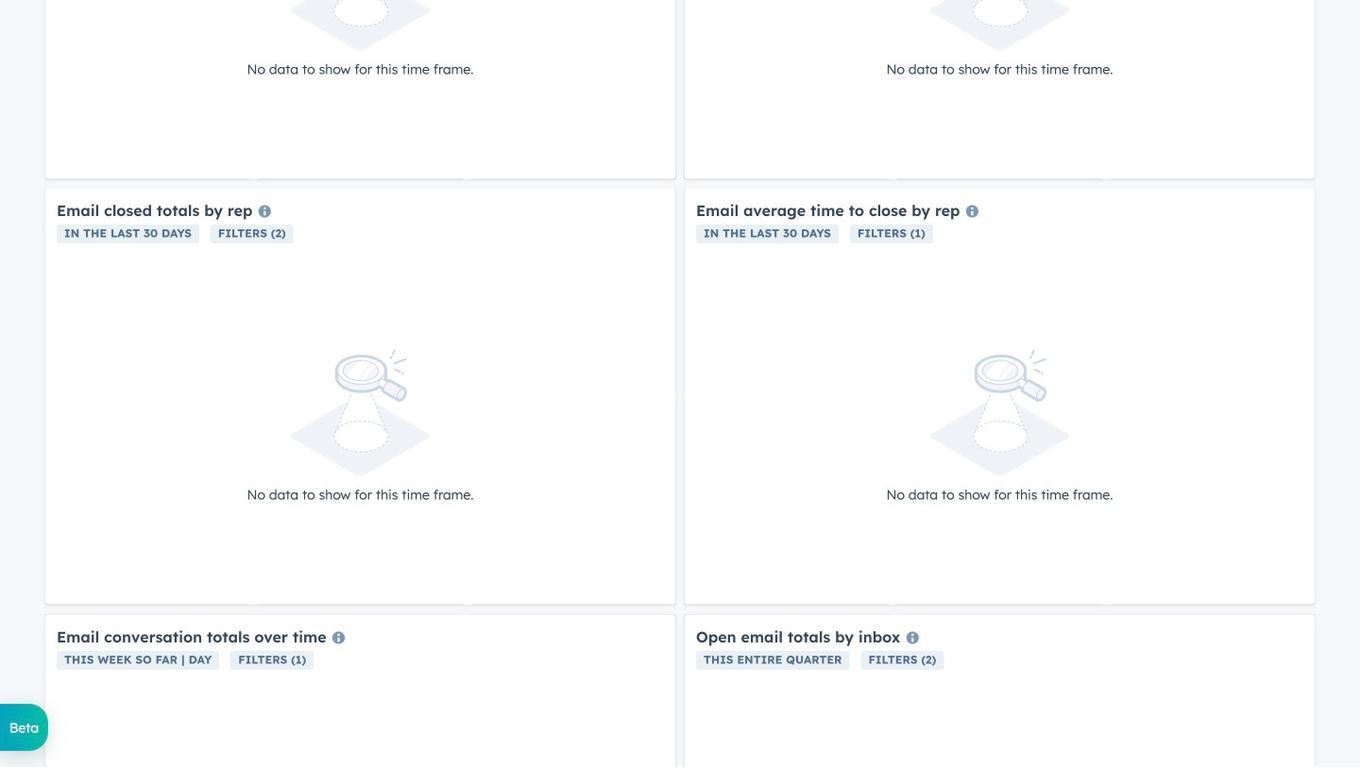 Task type: describe. For each thing, give the bounding box(es) containing it.
email closed totals by rep element
[[45, 188, 675, 605]]

email average time to close by rep element
[[685, 188, 1315, 605]]

email conversation totals over time element
[[45, 615, 675, 768]]



Task type: vqa. For each thing, say whether or not it's contained in the screenshot.
Privacy's &
no



Task type: locate. For each thing, give the bounding box(es) containing it.
open email totals by inbox element
[[685, 615, 1315, 768]]



